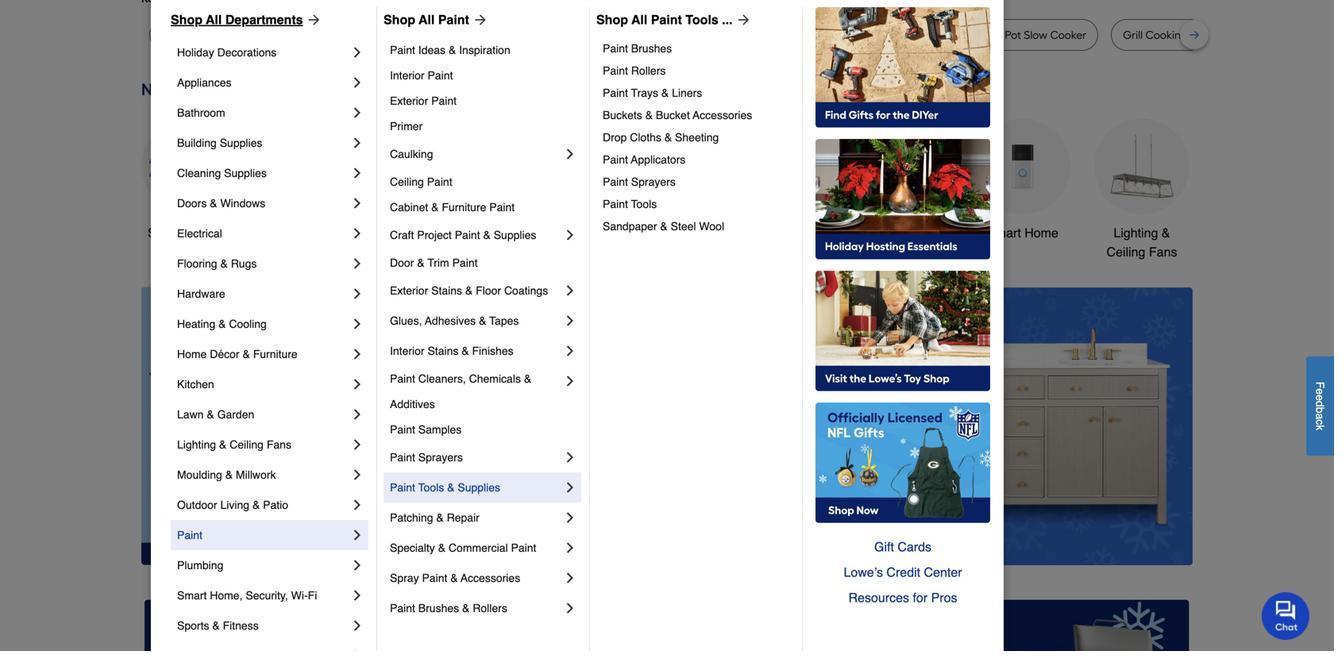 Task type: describe. For each thing, give the bounding box(es) containing it.
paint inside paint brushes link
[[603, 42, 628, 55]]

fitness
[[223, 619, 259, 632]]

paint tools & supplies link
[[390, 472, 562, 503]]

all for shop all departments
[[206, 12, 222, 27]]

scroll to item #4 image
[[841, 536, 879, 543]]

tools inside shop all paint tools ... "link"
[[686, 12, 719, 27]]

& inside paint cleaners, chemicals & additives
[[524, 372, 531, 385]]

2 vertical spatial ceiling
[[230, 438, 264, 451]]

b
[[1314, 407, 1327, 413]]

faucets
[[666, 225, 711, 240]]

outdoor living & patio
[[177, 499, 288, 511]]

doors & windows link
[[177, 188, 349, 218]]

arrow left image
[[437, 426, 453, 442]]

smart home, security, wi-fi link
[[177, 580, 349, 611]]

tools for outdoor tools & equipment
[[788, 225, 818, 240]]

sports
[[177, 619, 209, 632]]

interior paint
[[390, 69, 453, 82]]

coatings
[[504, 284, 548, 297]]

shop for shop all paint tools ...
[[596, 12, 628, 27]]

ceiling inside lighting & ceiling fans
[[1107, 245, 1145, 259]]

1 vertical spatial arrow right image
[[1163, 426, 1179, 442]]

crock pot slow cooker
[[973, 28, 1087, 42]]

paint inside paint rollers link
[[603, 64, 628, 77]]

chevron right image for holiday decorations
[[349, 44, 365, 60]]

shop these last-minute gifts. $99 or less. quantities are limited and won't last. image
[[141, 287, 398, 565]]

chevron right image for interior stains & finishes
[[562, 343, 578, 359]]

paint inside door & trim paint link
[[452, 256, 478, 269]]

shop all paint
[[384, 12, 469, 27]]

glues, adhesives & tapes
[[390, 314, 519, 327]]

instant pot
[[882, 28, 936, 42]]

visit the lowe's toy shop. image
[[816, 271, 990, 391]]

sheeting
[[675, 131, 719, 144]]

paint inside craft project paint & supplies link
[[455, 229, 480, 241]]

1 cooker from the left
[[187, 28, 224, 42]]

chevron right image for lawn & garden
[[349, 407, 365, 422]]

chevron right image for home décor & furniture
[[349, 346, 365, 362]]

paint inside paint brushes & rollers link
[[390, 602, 415, 615]]

for
[[913, 590, 928, 605]]

home,
[[210, 589, 243, 602]]

k
[[1314, 425, 1327, 431]]

millwork
[[236, 469, 276, 481]]

all for shop all paint
[[419, 12, 435, 27]]

exterior stains & floor coatings link
[[390, 276, 562, 306]]

paint rollers link
[[603, 60, 791, 82]]

chevron right image for smart home, security, wi-fi
[[349, 588, 365, 604]]

interior stains & finishes
[[390, 345, 513, 357]]

exterior paint link
[[390, 88, 578, 114]]

door
[[390, 256, 414, 269]]

décor
[[210, 348, 239, 361]]

patching & repair link
[[390, 503, 562, 533]]

all for shop all deals
[[181, 225, 194, 240]]

crock for crock pot slow cooker
[[973, 28, 1002, 42]]

adhesives
[[425, 314, 476, 327]]

pot for instant pot
[[920, 28, 936, 42]]

shop all deals link
[[141, 119, 237, 243]]

warming
[[1233, 28, 1280, 42]]

drop
[[603, 131, 627, 144]]

outdoor for outdoor tools & equipment
[[739, 225, 785, 240]]

heating
[[177, 318, 215, 330]]

2 cooker from the left
[[402, 28, 438, 42]]

garden
[[217, 408, 254, 421]]

rack
[[1283, 28, 1307, 42]]

chemicals
[[469, 372, 521, 385]]

interior paint link
[[390, 63, 578, 88]]

fans inside lighting & ceiling fans
[[1149, 245, 1177, 259]]

outdoor tools & equipment link
[[737, 119, 832, 262]]

supplies up cleaning supplies in the left top of the page
[[220, 137, 262, 149]]

moulding
[[177, 469, 222, 481]]

scroll to item #5 element
[[879, 535, 921, 544]]

smart for smart home, security, wi-fi
[[177, 589, 207, 602]]

instant
[[882, 28, 917, 42]]

lighting inside lighting & ceiling fans
[[1114, 225, 1158, 240]]

0 vertical spatial bathroom
[[177, 106, 225, 119]]

holiday hosting essentials. image
[[816, 139, 990, 260]]

paint tools
[[603, 198, 657, 210]]

grill cooking grate & warming rack
[[1123, 28, 1307, 42]]

buckets & bucket accessories link
[[603, 104, 791, 126]]

ceiling paint
[[390, 175, 452, 188]]

doors & windows
[[177, 197, 265, 210]]

officially licensed n f l gifts. shop now. image
[[816, 403, 990, 523]]

exterior for exterior stains & floor coatings
[[390, 284, 428, 297]]

shop all departments
[[171, 12, 303, 27]]

1 slow from the left
[[161, 28, 185, 42]]

c
[[1314, 419, 1327, 425]]

paint inside paint trays & liners 'link'
[[603, 87, 628, 99]]

samples
[[418, 423, 462, 436]]

chevron right image for spray paint & accessories
[[562, 570, 578, 586]]

pot for crock pot slow cooker
[[1005, 28, 1021, 42]]

crock pot
[[260, 28, 309, 42]]

buckets & bucket accessories
[[603, 109, 752, 121]]

f e e d b a c k
[[1314, 382, 1327, 431]]

tools inside tools link
[[412, 225, 442, 240]]

triple slow cooker
[[346, 28, 438, 42]]

christmas
[[518, 225, 575, 240]]

get up to 2 free select tools or batteries when you buy 1 with select purchases. image
[[145, 600, 476, 651]]

christmas decorations link
[[499, 119, 594, 262]]

chevron right image for specialty & commercial paint
[[562, 540, 578, 556]]

up to 40 percent off select vanities. plus get free local delivery on select vanities. image
[[423, 287, 1193, 565]]

stains for interior
[[428, 345, 458, 357]]

heating & cooling
[[177, 318, 267, 330]]

3 slow from the left
[[1024, 28, 1047, 42]]

paint inside paint link
[[177, 529, 202, 542]]

0 horizontal spatial bathroom link
[[177, 98, 349, 128]]

equipment
[[754, 245, 815, 259]]

paint inside paint samples link
[[390, 423, 415, 436]]

microwave countertop
[[475, 28, 591, 42]]

chevron right image for paint
[[349, 527, 365, 543]]

paint inside paint tools & supplies link
[[390, 481, 415, 494]]

paint up paint tools
[[603, 175, 628, 188]]

finishes
[[472, 345, 513, 357]]

flooring
[[177, 257, 217, 270]]

1 vertical spatial bathroom
[[876, 225, 931, 240]]

1 horizontal spatial lighting & ceiling fans link
[[1094, 119, 1190, 262]]

paint inside specialty & commercial paint link
[[511, 542, 536, 554]]

drop cloths & sheeting
[[603, 131, 719, 144]]

paint inside paint cleaners, chemicals & additives
[[390, 372, 415, 385]]

2 slow from the left
[[376, 28, 399, 42]]

spray
[[390, 572, 419, 584]]

kitchen faucets link
[[618, 119, 713, 243]]

paint inside shop all paint tools ... "link"
[[651, 12, 682, 27]]

ideas
[[418, 44, 446, 56]]

project
[[417, 229, 452, 241]]

& inside lighting & ceiling fans
[[1162, 225, 1170, 240]]

1 cooking from the left
[[784, 28, 827, 42]]

2 e from the top
[[1314, 395, 1327, 401]]

0 horizontal spatial fans
[[267, 438, 291, 451]]

chevron right image for craft project paint & supplies
[[562, 227, 578, 243]]

chevron right image for heating & cooling
[[349, 316, 365, 332]]

warmer
[[655, 28, 697, 42]]

applicators
[[631, 153, 686, 166]]

kitchen for kitchen
[[177, 378, 214, 391]]

1 horizontal spatial bathroom link
[[856, 119, 951, 243]]

electrical link
[[177, 218, 349, 249]]

repair
[[447, 511, 480, 524]]

shop all paint tools ...
[[596, 12, 733, 27]]

3 pot from the left
[[829, 28, 846, 42]]

grill
[[1123, 28, 1143, 42]]

decorations for holiday
[[217, 46, 277, 59]]

chevron right image for paint sprayers
[[562, 449, 578, 465]]

chevron right image for appliances
[[349, 75, 365, 91]]

all for shop all paint tools ...
[[631, 12, 647, 27]]

& inside 'link'
[[449, 44, 456, 56]]

0 horizontal spatial rollers
[[473, 602, 507, 615]]

cloths
[[630, 131, 661, 144]]

paint applicators
[[603, 153, 686, 166]]

building supplies
[[177, 137, 262, 149]]

interior for interior paint
[[390, 69, 425, 82]]

paint inside the spray paint & accessories link
[[422, 572, 447, 584]]

shop for shop all departments
[[171, 12, 202, 27]]

cabinet
[[390, 201, 428, 214]]

chevron right image for exterior stains & floor coatings
[[562, 283, 578, 299]]

kitchen faucets
[[620, 225, 711, 240]]

rugs
[[231, 257, 257, 270]]

paint inside the ceiling paint link
[[427, 175, 452, 188]]

cleaners,
[[418, 372, 466, 385]]

chevron right image for building supplies
[[349, 135, 365, 151]]

trim
[[427, 256, 449, 269]]

1 horizontal spatial rollers
[[631, 64, 666, 77]]

spray paint & accessories
[[390, 572, 520, 584]]

arrow right image for shop all departments
[[303, 12, 322, 28]]

supplies up patching & repair link
[[458, 481, 500, 494]]

flooring & rugs
[[177, 257, 257, 270]]

chevron right image for glues, adhesives & tapes
[[562, 313, 578, 329]]

interior stains & finishes link
[[390, 336, 562, 366]]

0 horizontal spatial home
[[177, 348, 207, 361]]

smart home link
[[975, 119, 1070, 243]]

outdoor living & patio link
[[177, 490, 349, 520]]



Task type: vqa. For each thing, say whether or not it's contained in the screenshot.
Base
no



Task type: locate. For each thing, give the bounding box(es) containing it.
holiday
[[177, 46, 214, 59]]

1 horizontal spatial crock
[[733, 28, 763, 42]]

paint down ideas
[[428, 69, 453, 82]]

paint sprayers down paint samples
[[390, 451, 463, 464]]

1 vertical spatial ceiling
[[1107, 245, 1145, 259]]

0 horizontal spatial kitchen
[[177, 378, 214, 391]]

glues,
[[390, 314, 422, 327]]

0 horizontal spatial crock
[[260, 28, 290, 42]]

0 vertical spatial sprayers
[[631, 175, 676, 188]]

shop inside shop all departments link
[[171, 12, 202, 27]]

f e e d b a c k button
[[1306, 357, 1334, 456]]

chevron right image for moulding & millwork
[[349, 467, 365, 483]]

2 horizontal spatial slow
[[1024, 28, 1047, 42]]

chevron right image for outdoor living & patio
[[349, 497, 365, 513]]

decorations down "christmas"
[[512, 245, 580, 259]]

paint inside 'interior paint' link
[[428, 69, 453, 82]]

tools up door & trim paint
[[412, 225, 442, 240]]

tools inside paint tools & supplies link
[[418, 481, 444, 494]]

exterior down door
[[390, 284, 428, 297]]

rollers down the spray paint & accessories link
[[473, 602, 507, 615]]

tools up equipment
[[788, 225, 818, 240]]

pot for crock pot cooking pot
[[765, 28, 782, 42]]

tools for paint tools & supplies
[[418, 481, 444, 494]]

0 vertical spatial lighting
[[1114, 225, 1158, 240]]

1 vertical spatial exterior
[[390, 284, 428, 297]]

e up b
[[1314, 395, 1327, 401]]

chevron right image for hardware
[[349, 286, 365, 302]]

paint up cabinet & furniture paint
[[427, 175, 452, 188]]

kitchen for kitchen faucets
[[620, 225, 662, 240]]

lighting
[[1114, 225, 1158, 240], [177, 438, 216, 451]]

recommended searches for you heading
[[141, 0, 1193, 6]]

shop
[[148, 225, 177, 240]]

lawn & garden
[[177, 408, 254, 421]]

1 horizontal spatial lighting
[[1114, 225, 1158, 240]]

cooker down "shop all paint"
[[402, 28, 438, 42]]

0 vertical spatial rollers
[[631, 64, 666, 77]]

sprayers
[[631, 175, 676, 188], [418, 451, 463, 464]]

arrow right image for shop all paint tools ...
[[733, 12, 752, 28]]

1 horizontal spatial home
[[1025, 225, 1058, 240]]

chevron right image for kitchen
[[349, 376, 365, 392]]

cooker left grill in the right top of the page
[[1050, 28, 1087, 42]]

f
[[1314, 382, 1327, 389]]

paint sprayers
[[603, 175, 676, 188], [390, 451, 463, 464]]

e up d on the right bottom of the page
[[1314, 389, 1327, 395]]

arrow right image up crock pot cooking pot
[[733, 12, 752, 28]]

credit
[[887, 565, 920, 580]]

0 vertical spatial brushes
[[631, 42, 672, 55]]

specialty
[[390, 542, 435, 554]]

arrow right image
[[469, 12, 488, 28], [1163, 426, 1179, 442]]

paint inside exterior paint link
[[431, 94, 457, 107]]

kitchen link
[[177, 369, 349, 399]]

0 vertical spatial arrow right image
[[469, 12, 488, 28]]

arrow right image inside shop all paint link
[[469, 12, 488, 28]]

lowe's
[[844, 565, 883, 580]]

spray paint & accessories link
[[390, 563, 562, 593]]

0 vertical spatial outdoor
[[739, 225, 785, 240]]

paint down triple slow cooker
[[390, 44, 415, 56]]

1 vertical spatial rollers
[[473, 602, 507, 615]]

cooker
[[187, 28, 224, 42], [402, 28, 438, 42], [1050, 28, 1087, 42]]

paint up the buckets
[[603, 87, 628, 99]]

pros
[[931, 590, 957, 605]]

shop inside shop all paint link
[[384, 12, 415, 27]]

shop all departments link
[[171, 10, 322, 29]]

0 horizontal spatial cooker
[[187, 28, 224, 42]]

resources for pros
[[849, 590, 957, 605]]

decorations
[[217, 46, 277, 59], [512, 245, 580, 259]]

0 horizontal spatial decorations
[[217, 46, 277, 59]]

paint down cabinet & furniture paint
[[455, 229, 480, 241]]

1 horizontal spatial lighting & ceiling fans
[[1107, 225, 1177, 259]]

1 horizontal spatial decorations
[[512, 245, 580, 259]]

tools inside outdoor tools & equipment
[[788, 225, 818, 240]]

furniture up craft project paint & supplies
[[442, 201, 486, 214]]

shop up triple slow cooker
[[384, 12, 415, 27]]

0 vertical spatial interior
[[390, 69, 425, 82]]

smart home, security, wi-fi
[[177, 589, 317, 602]]

primer
[[390, 120, 423, 133]]

2 crock from the left
[[733, 28, 763, 42]]

1 pot from the left
[[293, 28, 309, 42]]

chevron right image for lighting & ceiling fans
[[349, 437, 365, 453]]

sprayers down arrow left icon
[[418, 451, 463, 464]]

paint right commercial
[[511, 542, 536, 554]]

0 horizontal spatial lighting & ceiling fans
[[177, 438, 291, 451]]

tools for paint tools
[[631, 198, 657, 210]]

shop up slow cooker
[[171, 12, 202, 27]]

& inside 'link'
[[661, 87, 669, 99]]

sprayers for bottommost paint sprayers link
[[418, 451, 463, 464]]

2 horizontal spatial crock
[[973, 28, 1002, 42]]

food
[[627, 28, 652, 42]]

new deals every day during 25 days of deals image
[[141, 76, 1193, 103]]

paint cleaners, chemicals & additives
[[390, 372, 534, 411]]

0 vertical spatial kitchen
[[620, 225, 662, 240]]

1 horizontal spatial arrow right image
[[733, 12, 752, 28]]

scroll to item #2 image
[[765, 536, 803, 543]]

all inside 'link'
[[181, 225, 194, 240]]

paint down paint samples
[[390, 451, 415, 464]]

0 vertical spatial fans
[[1149, 245, 1177, 259]]

0 horizontal spatial lighting
[[177, 438, 216, 451]]

1 horizontal spatial paint sprayers
[[603, 175, 676, 188]]

paint down the ceiling paint link
[[489, 201, 515, 214]]

kitchen inside kitchen link
[[177, 378, 214, 391]]

1 horizontal spatial cooker
[[402, 28, 438, 42]]

tools up patching & repair
[[418, 481, 444, 494]]

0 vertical spatial accessories
[[693, 109, 752, 121]]

decorations down shop all departments link
[[217, 46, 277, 59]]

1 horizontal spatial accessories
[[693, 109, 752, 121]]

holiday decorations link
[[177, 37, 349, 67]]

center
[[924, 565, 962, 580]]

1 horizontal spatial slow
[[376, 28, 399, 42]]

outdoor
[[739, 225, 785, 240], [177, 499, 217, 511]]

1 horizontal spatial shop
[[384, 12, 415, 27]]

gift cards
[[874, 540, 931, 554]]

interior up exterior paint
[[390, 69, 425, 82]]

rollers up trays
[[631, 64, 666, 77]]

3 cooker from the left
[[1050, 28, 1087, 42]]

2 horizontal spatial shop
[[596, 12, 628, 27]]

smart home
[[987, 225, 1058, 240]]

grate
[[1191, 28, 1220, 42]]

chevron right image for paint tools & supplies
[[562, 480, 578, 496]]

paint sprayers down paint applicators
[[603, 175, 676, 188]]

all inside "link"
[[631, 12, 647, 27]]

1 vertical spatial fans
[[267, 438, 291, 451]]

up to 35 percent off select small appliances. image
[[501, 600, 833, 651]]

paint up the patching
[[390, 481, 415, 494]]

appliances link
[[177, 67, 349, 98]]

0 vertical spatial exterior
[[390, 94, 428, 107]]

exterior for exterior paint
[[390, 94, 428, 107]]

crock for crock pot cooking pot
[[733, 28, 763, 42]]

crock right "instant pot"
[[973, 28, 1002, 42]]

arrow right image inside shop all departments link
[[303, 12, 322, 28]]

0 horizontal spatial paint sprayers link
[[390, 442, 562, 472]]

craft
[[390, 229, 414, 241]]

1 horizontal spatial bathroom
[[876, 225, 931, 240]]

steel
[[671, 220, 696, 233]]

accessories for buckets & bucket accessories
[[693, 109, 752, 121]]

1 vertical spatial paint sprayers
[[390, 451, 463, 464]]

paint inside cabinet & furniture paint link
[[489, 201, 515, 214]]

pot
[[293, 28, 309, 42], [765, 28, 782, 42], [829, 28, 846, 42], [920, 28, 936, 42], [1005, 28, 1021, 42]]

craft project paint & supplies
[[390, 229, 536, 241]]

5 pot from the left
[[1005, 28, 1021, 42]]

1 horizontal spatial arrow right image
[[1163, 426, 1179, 442]]

1 interior from the top
[[390, 69, 425, 82]]

brushes down food warmer
[[631, 42, 672, 55]]

0 horizontal spatial paint sprayers
[[390, 451, 463, 464]]

0 vertical spatial smart
[[987, 225, 1021, 240]]

1 vertical spatial furniture
[[253, 348, 298, 361]]

sprayers down the applicators
[[631, 175, 676, 188]]

chat invite button image
[[1262, 592, 1310, 640]]

1 shop from the left
[[171, 12, 202, 27]]

patio
[[263, 499, 288, 511]]

1 horizontal spatial paint sprayers link
[[603, 171, 791, 193]]

1 exterior from the top
[[390, 94, 428, 107]]

paint inside the paint applicators link
[[603, 153, 628, 166]]

paint right spray
[[422, 572, 447, 584]]

chevron right image for paint brushes & rollers
[[562, 600, 578, 616]]

exterior paint
[[390, 94, 457, 107]]

outdoor inside outdoor tools & equipment
[[739, 225, 785, 240]]

chevron right image for patching & repair
[[562, 510, 578, 526]]

0 vertical spatial home
[[1025, 225, 1058, 240]]

paint right the "trim"
[[452, 256, 478, 269]]

building supplies link
[[177, 128, 349, 158]]

1 vertical spatial accessories
[[461, 572, 520, 584]]

tools left ...
[[686, 12, 719, 27]]

smart for smart home
[[987, 225, 1021, 240]]

brushes for paint brushes
[[631, 42, 672, 55]]

1 vertical spatial decorations
[[512, 245, 580, 259]]

gift
[[874, 540, 894, 554]]

smart
[[987, 225, 1021, 240], [177, 589, 207, 602]]

1 vertical spatial smart
[[177, 589, 207, 602]]

chevron right image for doors & windows
[[349, 195, 365, 211]]

chevron right image for electrical
[[349, 226, 365, 241]]

pot for crock pot
[[293, 28, 309, 42]]

interior down the glues,
[[390, 345, 425, 357]]

0 horizontal spatial ceiling
[[230, 438, 264, 451]]

0 horizontal spatial brushes
[[418, 602, 459, 615]]

slow
[[161, 28, 185, 42], [376, 28, 399, 42], [1024, 28, 1047, 42]]

shop for shop all paint
[[384, 12, 415, 27]]

paint up plumbing
[[177, 529, 202, 542]]

security,
[[246, 589, 288, 602]]

1 horizontal spatial sprayers
[[631, 175, 676, 188]]

0 vertical spatial paint sprayers link
[[603, 171, 791, 193]]

cleaning supplies link
[[177, 158, 349, 188]]

tapes
[[489, 314, 519, 327]]

bathroom link
[[177, 98, 349, 128], [856, 119, 951, 243]]

1 horizontal spatial fans
[[1149, 245, 1177, 259]]

1 vertical spatial lighting & ceiling fans link
[[177, 430, 349, 460]]

2 cooking from the left
[[1146, 28, 1188, 42]]

2 horizontal spatial cooker
[[1050, 28, 1087, 42]]

stains down the "trim"
[[431, 284, 462, 297]]

kitchen down paint tools
[[620, 225, 662, 240]]

arrow right image inside shop all paint tools ... "link"
[[733, 12, 752, 28]]

stains up cleaners,
[[428, 345, 458, 357]]

primer link
[[390, 114, 578, 139]]

1 horizontal spatial outdoor
[[739, 225, 785, 240]]

moulding & millwork link
[[177, 460, 349, 490]]

0 horizontal spatial lighting & ceiling fans link
[[177, 430, 349, 460]]

1 horizontal spatial smart
[[987, 225, 1021, 240]]

specialty & commercial paint link
[[390, 533, 562, 563]]

patching
[[390, 511, 433, 524]]

shop all paint link
[[384, 10, 488, 29]]

paint sprayers link down arrow left icon
[[390, 442, 562, 472]]

tools up sandpaper
[[631, 198, 657, 210]]

outdoor for outdoor living & patio
[[177, 499, 217, 511]]

chevron right image
[[349, 75, 365, 91], [349, 105, 365, 121], [349, 195, 365, 211], [562, 227, 578, 243], [349, 286, 365, 302], [562, 313, 578, 329], [562, 373, 578, 389], [349, 437, 365, 453], [562, 449, 578, 465], [562, 480, 578, 496], [562, 510, 578, 526], [349, 588, 365, 604], [562, 600, 578, 616], [349, 648, 365, 651]]

0 vertical spatial lighting & ceiling fans
[[1107, 225, 1177, 259]]

1 vertical spatial lighting & ceiling fans
[[177, 438, 291, 451]]

deals
[[198, 225, 230, 240]]

paint inside paint ideas & inspiration 'link'
[[390, 44, 415, 56]]

ceiling
[[390, 175, 424, 188], [1107, 245, 1145, 259], [230, 438, 264, 451]]

0 vertical spatial furniture
[[442, 201, 486, 214]]

brushes for paint brushes & rollers
[[418, 602, 459, 615]]

4 pot from the left
[[920, 28, 936, 42]]

fi
[[308, 589, 317, 602]]

1 vertical spatial kitchen
[[177, 378, 214, 391]]

kitchen inside kitchen faucets link
[[620, 225, 662, 240]]

glues, adhesives & tapes link
[[390, 306, 562, 336]]

shop up food
[[596, 12, 628, 27]]

paint sprayers link up sandpaper & steel wool link
[[603, 171, 791, 193]]

lawn & garden link
[[177, 399, 349, 430]]

3 crock from the left
[[973, 28, 1002, 42]]

brushes inside paint brushes & rollers link
[[418, 602, 459, 615]]

0 horizontal spatial furniture
[[253, 348, 298, 361]]

1 vertical spatial home
[[177, 348, 207, 361]]

all up food
[[631, 12, 647, 27]]

chevron right image
[[349, 44, 365, 60], [349, 135, 365, 151], [562, 146, 578, 162], [349, 165, 365, 181], [349, 226, 365, 241], [349, 256, 365, 272], [562, 283, 578, 299], [349, 316, 365, 332], [562, 343, 578, 359], [349, 346, 365, 362], [349, 376, 365, 392], [349, 407, 365, 422], [349, 467, 365, 483], [349, 497, 365, 513], [349, 527, 365, 543], [562, 540, 578, 556], [349, 557, 365, 573], [562, 570, 578, 586], [349, 618, 365, 634]]

supplies up door & trim paint link
[[494, 229, 536, 241]]

2 shop from the left
[[384, 12, 415, 27]]

exterior up primer
[[390, 94, 428, 107]]

1 horizontal spatial brushes
[[631, 42, 672, 55]]

0 horizontal spatial slow
[[161, 28, 185, 42]]

shop inside shop all paint tools ... "link"
[[596, 12, 628, 27]]

1 vertical spatial lighting
[[177, 438, 216, 451]]

doors
[[177, 197, 207, 210]]

tools link
[[380, 119, 475, 243]]

1 vertical spatial interior
[[390, 345, 425, 357]]

chevron right image for flooring & rugs
[[349, 256, 365, 272]]

find gifts for the diyer. image
[[816, 7, 990, 128]]

chevron right image for sports & fitness
[[349, 618, 365, 634]]

crock for crock pot
[[260, 28, 290, 42]]

1 horizontal spatial ceiling
[[390, 175, 424, 188]]

0 horizontal spatial smart
[[177, 589, 207, 602]]

paint brushes link
[[603, 37, 791, 60]]

cards
[[898, 540, 931, 554]]

buckets
[[603, 109, 642, 121]]

1 vertical spatial paint sprayers link
[[390, 442, 562, 472]]

moulding & millwork
[[177, 469, 276, 481]]

2 interior from the top
[[390, 345, 425, 357]]

2 exterior from the top
[[390, 284, 428, 297]]

paint brushes & rollers
[[390, 602, 507, 615]]

paint trays & liners
[[603, 87, 702, 99]]

paint inside paint tools link
[[603, 198, 628, 210]]

0 horizontal spatial shop
[[171, 12, 202, 27]]

supplies up windows
[[224, 167, 267, 179]]

0 vertical spatial ceiling
[[390, 175, 424, 188]]

0 horizontal spatial arrow right image
[[469, 12, 488, 28]]

0 horizontal spatial sprayers
[[418, 451, 463, 464]]

& inside outdoor tools & equipment
[[822, 225, 830, 240]]

0 horizontal spatial accessories
[[461, 572, 520, 584]]

rollers
[[631, 64, 666, 77], [473, 602, 507, 615]]

sprayers for right paint sprayers link
[[631, 175, 676, 188]]

crock up paint rollers link
[[733, 28, 763, 42]]

1 arrow right image from the left
[[303, 12, 322, 28]]

cooker up holiday
[[187, 28, 224, 42]]

2 arrow right image from the left
[[733, 12, 752, 28]]

furniture up kitchen link
[[253, 348, 298, 361]]

brushes inside paint brushes link
[[631, 42, 672, 55]]

stains for exterior
[[431, 284, 462, 297]]

chevron right image for cleaning supplies
[[349, 165, 365, 181]]

outdoor down "moulding"
[[177, 499, 217, 511]]

paint down interior paint
[[431, 94, 457, 107]]

kitchen up lawn
[[177, 378, 214, 391]]

paint up additives
[[390, 372, 415, 385]]

paint down paint brushes
[[603, 64, 628, 77]]

1 vertical spatial outdoor
[[177, 499, 217, 511]]

lawn
[[177, 408, 204, 421]]

1 vertical spatial sprayers
[[418, 451, 463, 464]]

arrow right image
[[303, 12, 322, 28], [733, 12, 752, 28]]

paint ideas & inspiration
[[390, 44, 510, 56]]

tools
[[686, 12, 719, 27], [631, 198, 657, 210], [412, 225, 442, 240], [788, 225, 818, 240], [418, 481, 444, 494]]

0 vertical spatial lighting & ceiling fans link
[[1094, 119, 1190, 262]]

all up slow cooker
[[206, 12, 222, 27]]

chevron right image for paint cleaners, chemicals & additives
[[562, 373, 578, 389]]

3 shop from the left
[[596, 12, 628, 27]]

paint down spray
[[390, 602, 415, 615]]

tools inside paint tools link
[[631, 198, 657, 210]]

craft project paint & supplies link
[[390, 220, 562, 250]]

crock pot cooking pot
[[733, 28, 846, 42]]

1 horizontal spatial cooking
[[1146, 28, 1188, 42]]

up to 30 percent off select grills and accessories. image
[[858, 600, 1190, 651]]

paint up sandpaper
[[603, 198, 628, 210]]

0 horizontal spatial outdoor
[[177, 499, 217, 511]]

1 vertical spatial stains
[[428, 345, 458, 357]]

kitchen
[[620, 225, 662, 240], [177, 378, 214, 391]]

paint inside shop all paint link
[[438, 12, 469, 27]]

outdoor up equipment
[[739, 225, 785, 240]]

1 e from the top
[[1314, 389, 1327, 395]]

1 horizontal spatial furniture
[[442, 201, 486, 214]]

interior for interior stains & finishes
[[390, 345, 425, 357]]

paint down drop
[[603, 153, 628, 166]]

chevron right image for caulking
[[562, 146, 578, 162]]

brushes down spray paint & accessories in the left bottom of the page
[[418, 602, 459, 615]]

paint rollers
[[603, 64, 666, 77]]

furniture
[[442, 201, 486, 214], [253, 348, 298, 361]]

arrow right image up the crock pot
[[303, 12, 322, 28]]

0 vertical spatial paint sprayers
[[603, 175, 676, 188]]

decorations for christmas
[[512, 245, 580, 259]]

accessories for spray paint & accessories
[[461, 572, 520, 584]]

all up ideas
[[419, 12, 435, 27]]

home décor & furniture
[[177, 348, 298, 361]]

exterior
[[390, 94, 428, 107], [390, 284, 428, 297]]

crock down the 'departments'
[[260, 28, 290, 42]]

sandpaper & steel wool
[[603, 220, 724, 233]]

0 vertical spatial decorations
[[217, 46, 277, 59]]

1 vertical spatial brushes
[[418, 602, 459, 615]]

2 pot from the left
[[765, 28, 782, 42]]

0 horizontal spatial arrow right image
[[303, 12, 322, 28]]

0 horizontal spatial bathroom
[[177, 106, 225, 119]]

0 vertical spatial stains
[[431, 284, 462, 297]]

0 horizontal spatial cooking
[[784, 28, 827, 42]]

1 crock from the left
[[260, 28, 290, 42]]

accessories up 'sheeting'
[[693, 109, 752, 121]]

chevron right image for plumbing
[[349, 557, 365, 573]]

all right shop
[[181, 225, 194, 240]]

interior
[[390, 69, 425, 82], [390, 345, 425, 357]]

chevron right image for bathroom
[[349, 105, 365, 121]]

1 horizontal spatial kitchen
[[620, 225, 662, 240]]

paint down additives
[[390, 423, 415, 436]]

accessories down commercial
[[461, 572, 520, 584]]

paint up food warmer
[[651, 12, 682, 27]]

paint down food
[[603, 42, 628, 55]]

supplies
[[220, 137, 262, 149], [224, 167, 267, 179], [494, 229, 536, 241], [458, 481, 500, 494]]

paint up 'paint ideas & inspiration'
[[438, 12, 469, 27]]



